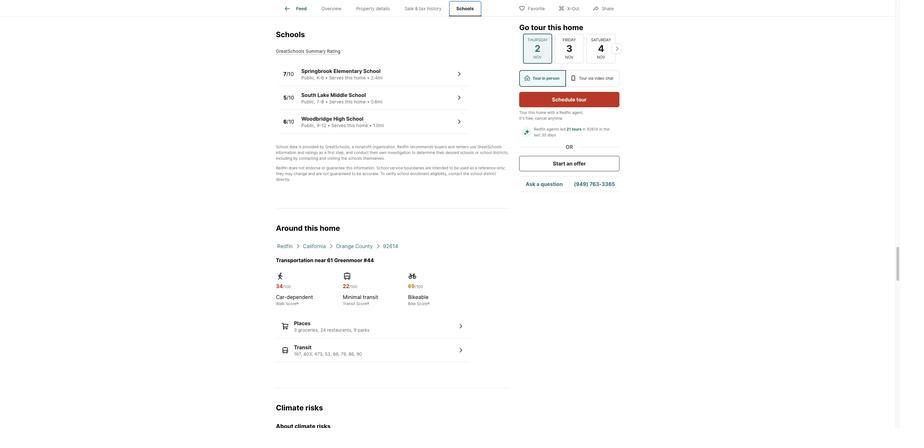 Task type: vqa. For each thing, say whether or not it's contained in the screenshot.
Climate
yes



Task type: describe. For each thing, give the bounding box(es) containing it.
woodbridge
[[301, 116, 332, 122]]

as inside school service boundaries are intended to be used as a reference only; they may change and are not
[[470, 166, 474, 170]]

step,
[[336, 150, 345, 155]]

34
[[276, 283, 283, 290]]

86,
[[349, 352, 355, 357]]

buyers
[[435, 144, 447, 149]]

tour in person option
[[519, 70, 566, 87]]

tour via video chat option
[[566, 70, 620, 87]]

167,
[[294, 352, 302, 357]]

places
[[294, 321, 311, 327]]

0 vertical spatial by
[[320, 144, 324, 149]]

the inside the in the last 30 days
[[604, 127, 610, 132]]

79,
[[341, 352, 347, 357]]

and inside school service boundaries are intended to be used as a reference only; they may change and are not
[[308, 171, 315, 176]]

themselves.
[[363, 156, 385, 161]]

thursday 2 nov
[[527, 37, 548, 60]]

this up thursday
[[548, 23, 561, 32]]

groceries,
[[298, 328, 319, 333]]

first step, and conduct their own investigation to determine their desired schools or school districts, including by contacting and visiting the schools themselves.
[[276, 150, 509, 161]]

1.0mi
[[373, 123, 384, 128]]

0 horizontal spatial greatschools
[[276, 48, 305, 54]]

this up the free,
[[528, 110, 535, 115]]

1 vertical spatial or
[[322, 166, 325, 170]]

7-
[[317, 99, 321, 104]]

greatschools inside the , a nonprofit organization. redfin recommends buyers and renters use greatschools information and ratings as a
[[478, 144, 502, 149]]

school service boundaries are intended to be used as a reference only; they may change and are not
[[276, 166, 506, 176]]

the inside first step, and conduct their own investigation to determine their desired schools or school districts, including by contacting and visiting the schools themselves.
[[341, 156, 347, 161]]

8
[[321, 99, 324, 104]]

information
[[276, 150, 297, 155]]

7 /10
[[283, 71, 294, 77]]

california
[[303, 243, 326, 250]]

score for minimal
[[356, 302, 367, 306]]

share button
[[588, 1, 620, 15]]

public, for woodbridge high school
[[301, 123, 316, 128]]

in inside option
[[542, 76, 546, 81]]

orange county
[[336, 243, 373, 250]]

reference
[[479, 166, 496, 170]]

score for car-
[[286, 302, 296, 306]]

5
[[283, 95, 287, 101]]

friday 3 nov
[[563, 37, 576, 60]]

1 vertical spatial 92614
[[383, 243, 398, 250]]

history
[[427, 6, 442, 11]]

by inside first step, and conduct their own investigation to determine their desired schools or school districts, including by contacting and visiting the schools themselves.
[[293, 156, 298, 161]]

90
[[357, 352, 362, 357]]

risks
[[306, 404, 323, 413]]

to inside school service boundaries are intended to be used as a reference only; they may change and are not
[[450, 166, 453, 170]]

#44
[[364, 257, 374, 264]]

transit inside transit 167, 403, 473, 53, 66, 79, 86, 90
[[294, 344, 312, 351]]

agent.
[[572, 110, 584, 115]]

1 vertical spatial schools
[[348, 156, 362, 161]]

may
[[285, 171, 293, 176]]

springbrook elementary school public, k-6 • serves this home • 2.4mi
[[301, 68, 383, 80]]

• right k-
[[325, 75, 328, 80]]

an
[[567, 161, 573, 167]]

woodbridge high school public, 9-12 • serves this home • 1.0mi
[[301, 116, 384, 128]]

contacting
[[299, 156, 318, 161]]

home inside woodbridge high school public, 9-12 • serves this home • 1.0mi
[[356, 123, 368, 128]]

car-dependent walk score ®
[[276, 294, 313, 306]]

guaranteed
[[330, 171, 351, 176]]

tour in person
[[533, 76, 560, 81]]

as inside the , a nonprofit organization. redfin recommends buyers and renters use greatschools information and ratings as a
[[319, 150, 323, 155]]

share
[[602, 6, 614, 11]]

7
[[283, 71, 287, 77]]

walk
[[276, 302, 285, 306]]

south lake middle school public, 7-8 • serves this home • 0.6mi
[[301, 92, 383, 104]]

3 for friday
[[566, 43, 573, 54]]

x-out
[[567, 6, 580, 11]]

list box containing tour in person
[[519, 70, 620, 87]]

home up friday
[[563, 23, 583, 32]]

public, inside south lake middle school public, 7-8 • serves this home • 0.6mi
[[301, 99, 316, 104]]

53,
[[325, 352, 332, 357]]

is
[[299, 144, 302, 149]]

the inside guaranteed to be accurate. to verify school enrollment eligibility, contact the school district directly.
[[464, 171, 469, 176]]

this inside woodbridge high school public, 9-12 • serves this home • 1.0mi
[[347, 123, 355, 128]]

22
[[343, 283, 349, 290]]

via
[[588, 76, 593, 81]]

tour for tour this home with a redfin agent.
[[519, 110, 527, 115]]

california link
[[303, 243, 326, 250]]

directly.
[[276, 177, 291, 182]]

public, for springbrook elementary school
[[301, 75, 316, 80]]

ask a question link
[[526, 181, 563, 188]]

34 /100
[[276, 283, 291, 290]]

greatschools summary rating link
[[276, 48, 341, 54]]

this up california link
[[304, 224, 318, 233]]

1 horizontal spatial 92614
[[587, 127, 598, 132]]

• left the 0.6mi
[[367, 99, 370, 104]]

0 horizontal spatial are
[[316, 171, 322, 176]]

school inside school service boundaries are intended to be used as a reference only; they may change and are not
[[376, 166, 389, 170]]

start
[[553, 161, 565, 167]]

investigation
[[388, 150, 411, 155]]

2 their from the left
[[436, 150, 445, 155]]

favorite button
[[514, 1, 550, 15]]

69 /100
[[408, 283, 423, 290]]

used
[[460, 166, 469, 170]]

home up orange
[[320, 224, 340, 233]]

greenmoor
[[334, 257, 363, 264]]

home inside south lake middle school public, 7-8 • serves this home • 0.6mi
[[354, 99, 366, 104]]

in inside the in the last 30 days
[[599, 127, 603, 132]]

desired
[[446, 150, 459, 155]]

/10 for 5
[[287, 95, 294, 101]]

serves inside south lake middle school public, 7-8 • serves this home • 0.6mi
[[329, 99, 344, 104]]

® for transit
[[367, 302, 369, 306]]

summary
[[306, 48, 326, 54]]

property details tab
[[349, 1, 397, 16]]

sale & tax history tab
[[397, 1, 449, 16]]

(949) 763-3365 link
[[574, 181, 615, 188]]

anytime
[[548, 116, 562, 121]]

does
[[289, 166, 298, 170]]

overview
[[322, 6, 342, 11]]

serves for high
[[332, 123, 346, 128]]

0 horizontal spatial not
[[299, 166, 305, 170]]

3 for places
[[294, 328, 297, 333]]

/100 for 69
[[415, 285, 423, 290]]

places 3 groceries, 24 restaurants, 9 parks
[[294, 321, 370, 333]]

orange
[[336, 243, 354, 250]]

a right with
[[556, 110, 558, 115]]

car-
[[276, 294, 287, 301]]

organization.
[[373, 144, 396, 149]]

tour for go
[[531, 23, 546, 32]]

6 /10
[[283, 119, 294, 125]]

climate
[[276, 404, 304, 413]]

0.6mi
[[371, 99, 383, 104]]

tab list containing feed
[[276, 0, 487, 16]]

friday
[[563, 37, 576, 42]]

first
[[328, 150, 335, 155]]

intended
[[432, 166, 449, 170]]

sale & tax history
[[405, 6, 442, 11]]

schools tab
[[449, 1, 481, 16]]

redfin for redfin
[[277, 243, 293, 250]]

30
[[542, 133, 546, 137]]

tour for tour via video chat
[[579, 76, 587, 81]]

transit inside minimal transit transit score ®
[[343, 302, 355, 306]]

2.4mi
[[371, 75, 383, 80]]

overview tab
[[314, 1, 349, 16]]

it's free, cancel anytime
[[519, 116, 562, 121]]

, a nonprofit organization. redfin recommends buyers and renters use greatschools information and ratings as a
[[276, 144, 502, 155]]

in the last 30 days
[[534, 127, 611, 137]]



Task type: locate. For each thing, give the bounding box(es) containing it.
0 horizontal spatial as
[[319, 150, 323, 155]]

nov down 2
[[534, 55, 542, 60]]

1 horizontal spatial not
[[323, 171, 329, 176]]

score inside minimal transit transit score ®
[[356, 302, 367, 306]]

serves inside springbrook elementary school public, k-6 • serves this home • 2.4mi
[[329, 75, 344, 80]]

not inside school service boundaries are intended to be used as a reference only; they may change and are not
[[323, 171, 329, 176]]

6 inside springbrook elementary school public, k-6 • serves this home • 2.4mi
[[321, 75, 324, 80]]

2 horizontal spatial ®
[[427, 302, 430, 306]]

and
[[448, 144, 455, 149], [298, 150, 305, 155], [346, 150, 353, 155], [319, 156, 326, 161], [308, 171, 315, 176]]

redfin up they
[[276, 166, 288, 170]]

66,
[[333, 352, 340, 357]]

and up redfin does not endorse or guarantee this information.
[[319, 156, 326, 161]]

0 vertical spatial the
[[604, 127, 610, 132]]

ask
[[526, 181, 535, 188]]

3 score from the left
[[417, 302, 427, 306]]

1 public, from the top
[[301, 75, 316, 80]]

are up enrollment
[[426, 166, 431, 170]]

1 horizontal spatial tour
[[533, 76, 541, 81]]

this down middle
[[345, 99, 353, 104]]

1 ® from the left
[[296, 302, 299, 306]]

the right tours
[[604, 127, 610, 132]]

high
[[333, 116, 345, 122]]

0 horizontal spatial or
[[322, 166, 325, 170]]

2 nov from the left
[[565, 55, 574, 60]]

0 horizontal spatial 3
[[294, 328, 297, 333]]

next image
[[612, 44, 622, 54]]

school up the to
[[376, 166, 389, 170]]

elementary
[[334, 68, 362, 74]]

schools down renters
[[460, 150, 474, 155]]

1 horizontal spatial be
[[454, 166, 459, 170]]

greatschools
[[276, 48, 305, 54], [325, 144, 350, 149], [478, 144, 502, 149]]

school data is provided by greatschools
[[276, 144, 350, 149]]

to up contact
[[450, 166, 453, 170]]

tour up it's
[[519, 110, 527, 115]]

be inside guaranteed to be accurate. to verify school enrollment eligibility, contact the school district directly.
[[357, 171, 361, 176]]

1 score from the left
[[286, 302, 296, 306]]

tour for schedule
[[577, 96, 587, 103]]

0 horizontal spatial tour
[[519, 110, 527, 115]]

middle
[[331, 92, 348, 98]]

1 horizontal spatial to
[[412, 150, 416, 155]]

school right high
[[346, 116, 364, 122]]

tour
[[533, 76, 541, 81], [579, 76, 587, 81], [519, 110, 527, 115]]

1 horizontal spatial ®
[[367, 302, 369, 306]]

2 horizontal spatial /100
[[415, 285, 423, 290]]

score inside bikeable bike score ®
[[417, 302, 427, 306]]

0 horizontal spatial 6
[[283, 119, 287, 125]]

2 vertical spatial to
[[352, 171, 356, 176]]

tour up thursday
[[531, 23, 546, 32]]

home left 1.0mi
[[356, 123, 368, 128]]

go
[[519, 23, 529, 32]]

3 /100 from the left
[[415, 285, 423, 290]]

0 vertical spatial not
[[299, 166, 305, 170]]

2 score from the left
[[356, 302, 367, 306]]

0 vertical spatial public,
[[301, 75, 316, 80]]

score inside car-dependent walk score ®
[[286, 302, 296, 306]]

0 horizontal spatial /100
[[283, 285, 291, 290]]

/100 inside 69 /100
[[415, 285, 423, 290]]

92614 right tours
[[587, 127, 598, 132]]

2 vertical spatial the
[[464, 171, 469, 176]]

to down recommends
[[412, 150, 416, 155]]

1 horizontal spatial or
[[475, 150, 479, 155]]

a left first
[[324, 150, 327, 155]]

0 horizontal spatial schools
[[276, 30, 305, 39]]

home down elementary
[[354, 75, 366, 80]]

nov for 3
[[565, 55, 574, 60]]

not up change
[[299, 166, 305, 170]]

6
[[321, 75, 324, 80], [283, 119, 287, 125]]

® for dependent
[[296, 302, 299, 306]]

/100 up minimal
[[349, 285, 357, 290]]

0 vertical spatial 3
[[566, 43, 573, 54]]

• right the 8 in the left of the page
[[325, 99, 328, 104]]

0 vertical spatial schools
[[460, 150, 474, 155]]

property
[[356, 6, 375, 11]]

0 vertical spatial to
[[412, 150, 416, 155]]

1 horizontal spatial nov
[[565, 55, 574, 60]]

school inside springbrook elementary school public, k-6 • serves this home • 2.4mi
[[363, 68, 381, 74]]

bikeable
[[408, 294, 429, 301]]

list box
[[519, 70, 620, 87]]

visiting
[[327, 156, 340, 161]]

own
[[379, 150, 387, 155]]

video
[[595, 76, 605, 81]]

2 horizontal spatial the
[[604, 127, 610, 132]]

transit down minimal
[[343, 302, 355, 306]]

school down service
[[397, 171, 409, 176]]

near
[[315, 257, 326, 264]]

1 vertical spatial by
[[293, 156, 298, 161]]

nov for 2
[[534, 55, 542, 60]]

/100 up bikeable
[[415, 285, 423, 290]]

® inside minimal transit transit score ®
[[367, 302, 369, 306]]

None button
[[523, 34, 552, 64], [555, 34, 584, 63], [587, 34, 616, 63], [523, 34, 552, 64], [555, 34, 584, 63], [587, 34, 616, 63]]

and down the is
[[298, 150, 305, 155]]

tour for tour in person
[[533, 76, 541, 81]]

be up contact
[[454, 166, 459, 170]]

not down redfin does not endorse or guarantee this information.
[[323, 171, 329, 176]]

home inside springbrook elementary school public, k-6 • serves this home • 2.4mi
[[354, 75, 366, 80]]

nov inside the friday 3 nov
[[565, 55, 574, 60]]

tour inside button
[[577, 96, 587, 103]]

•
[[325, 75, 328, 80], [367, 75, 370, 80], [325, 99, 328, 104], [367, 99, 370, 104], [328, 123, 330, 128], [369, 123, 372, 128]]

1 horizontal spatial the
[[464, 171, 469, 176]]

as
[[319, 150, 323, 155], [470, 166, 474, 170]]

tab list
[[276, 0, 487, 16]]

or inside first step, and conduct their own investigation to determine their desired schools or school districts, including by contacting and visiting the schools themselves.
[[475, 150, 479, 155]]

3 ® from the left
[[427, 302, 430, 306]]

or
[[566, 144, 573, 150]]

the down step,
[[341, 156, 347, 161]]

this up guaranteed
[[346, 166, 353, 170]]

are
[[426, 166, 431, 170], [316, 171, 322, 176]]

1 horizontal spatial 3
[[566, 43, 573, 54]]

out
[[572, 6, 580, 11]]

and up desired
[[448, 144, 455, 149]]

0 horizontal spatial in
[[542, 76, 546, 81]]

® down bikeable
[[427, 302, 430, 306]]

1 vertical spatial the
[[341, 156, 347, 161]]

0 horizontal spatial 92614
[[383, 243, 398, 250]]

nov for 4
[[597, 55, 605, 60]]

0 vertical spatial as
[[319, 150, 323, 155]]

guarantee
[[327, 166, 345, 170]]

school down reference
[[471, 171, 482, 176]]

score
[[286, 302, 296, 306], [356, 302, 367, 306], [417, 302, 427, 306]]

/100 for 34
[[283, 285, 291, 290]]

/10 down "5 /10"
[[287, 119, 294, 125]]

schedule tour button
[[519, 92, 620, 107]]

schools up greatschools summary rating
[[276, 30, 305, 39]]

serves down middle
[[329, 99, 344, 104]]

0 vertical spatial tour
[[531, 23, 546, 32]]

0 horizontal spatial nov
[[534, 55, 542, 60]]

1 horizontal spatial in
[[583, 127, 586, 132]]

are down "endorse"
[[316, 171, 322, 176]]

3 inside places 3 groceries, 24 restaurants, 9 parks
[[294, 328, 297, 333]]

transit
[[343, 302, 355, 306], [294, 344, 312, 351]]

information.
[[354, 166, 375, 170]]

transit up 167,
[[294, 344, 312, 351]]

nov
[[534, 55, 542, 60], [565, 55, 574, 60], [597, 55, 605, 60]]

tour
[[531, 23, 546, 32], [577, 96, 587, 103]]

school up 2.4mi
[[363, 68, 381, 74]]

to inside guaranteed to be accurate. to verify school enrollment eligibility, contact the school district directly.
[[352, 171, 356, 176]]

0 horizontal spatial schools
[[348, 156, 362, 161]]

1 vertical spatial 6
[[283, 119, 287, 125]]

0 vertical spatial 6
[[321, 75, 324, 80]]

1 vertical spatial tour
[[577, 96, 587, 103]]

schools
[[460, 150, 474, 155], [348, 156, 362, 161]]

a right ","
[[352, 144, 354, 149]]

/100 inside 34 /100
[[283, 285, 291, 290]]

by right provided
[[320, 144, 324, 149]]

tour up agent.
[[577, 96, 587, 103]]

school inside first step, and conduct their own investigation to determine their desired schools or school districts, including by contacting and visiting the schools themselves.
[[480, 150, 492, 155]]

3 down friday
[[566, 43, 573, 54]]

score right walk
[[286, 302, 296, 306]]

61
[[327, 257, 333, 264]]

0 vertical spatial be
[[454, 166, 459, 170]]

2 horizontal spatial greatschools
[[478, 144, 502, 149]]

public, inside springbrook elementary school public, k-6 • serves this home • 2.4mi
[[301, 75, 316, 80]]

4
[[598, 43, 604, 54]]

• left 2.4mi
[[367, 75, 370, 80]]

be down information.
[[357, 171, 361, 176]]

6 down springbrook
[[321, 75, 324, 80]]

0 horizontal spatial by
[[293, 156, 298, 161]]

1 vertical spatial serves
[[329, 99, 344, 104]]

/10 for 7
[[287, 71, 294, 77]]

/100 inside 22 /100
[[349, 285, 357, 290]]

0 vertical spatial or
[[475, 150, 479, 155]]

1 vertical spatial /10
[[287, 95, 294, 101]]

greatschools summary rating
[[276, 48, 341, 54]]

1 horizontal spatial transit
[[343, 302, 355, 306]]

home left the 0.6mi
[[354, 99, 366, 104]]

serves inside woodbridge high school public, 9-12 • serves this home • 1.0mi
[[332, 123, 346, 128]]

details
[[376, 6, 390, 11]]

1 horizontal spatial score
[[356, 302, 367, 306]]

1 nov from the left
[[534, 55, 542, 60]]

3 inside the friday 3 nov
[[566, 43, 573, 54]]

3 nov from the left
[[597, 55, 605, 60]]

to down information.
[[352, 171, 356, 176]]

nov down friday
[[565, 55, 574, 60]]

• right 12
[[328, 123, 330, 128]]

1 vertical spatial transit
[[294, 344, 312, 351]]

school left districts,
[[480, 150, 492, 155]]

2 horizontal spatial to
[[450, 166, 453, 170]]

nov inside saturday 4 nov
[[597, 55, 605, 60]]

0 vertical spatial are
[[426, 166, 431, 170]]

redfin for redfin agents led 21 tours in 92614
[[534, 127, 546, 132]]

service
[[390, 166, 403, 170]]

score down bikeable
[[417, 302, 427, 306]]

provided
[[303, 144, 319, 149]]

• left 1.0mi
[[369, 123, 372, 128]]

92614 link
[[383, 243, 398, 250]]

parks
[[358, 328, 370, 333]]

1 /100 from the left
[[283, 285, 291, 290]]

by up does
[[293, 156, 298, 161]]

nov inside the thursday 2 nov
[[534, 55, 542, 60]]

saturday 4 nov
[[591, 37, 611, 60]]

this inside south lake middle school public, 7-8 • serves this home • 0.6mi
[[345, 99, 353, 104]]

greatschools up 7 /10
[[276, 48, 305, 54]]

® inside bikeable bike score ®
[[427, 302, 430, 306]]

redfin inside the , a nonprofit organization. redfin recommends buyers and renters use greatschools information and ratings as a
[[397, 144, 409, 149]]

the down the used
[[464, 171, 469, 176]]

0 vertical spatial /10
[[287, 71, 294, 77]]

dependent
[[287, 294, 313, 301]]

person
[[546, 76, 560, 81]]

tour left "via"
[[579, 76, 587, 81]]

1 vertical spatial to
[[450, 166, 453, 170]]

1 horizontal spatial tour
[[577, 96, 587, 103]]

nonprofit
[[355, 144, 372, 149]]

schools inside tab
[[456, 6, 474, 11]]

2 public, from the top
[[301, 99, 316, 104]]

1 horizontal spatial as
[[470, 166, 474, 170]]

9-
[[317, 123, 322, 128]]

score down transit at bottom left
[[356, 302, 367, 306]]

k-
[[317, 75, 321, 80]]

guaranteed to be accurate. to verify school enrollment eligibility, contact the school district directly.
[[276, 171, 496, 182]]

0 vertical spatial serves
[[329, 75, 344, 80]]

,
[[350, 144, 351, 149]]

by
[[320, 144, 324, 149], [293, 156, 298, 161]]

serves down high
[[332, 123, 346, 128]]

0 horizontal spatial tour
[[531, 23, 546, 32]]

1 horizontal spatial their
[[436, 150, 445, 155]]

1 horizontal spatial greatschools
[[325, 144, 350, 149]]

public, down woodbridge
[[301, 123, 316, 128]]

data
[[290, 144, 298, 149]]

transit
[[363, 294, 378, 301]]

public, left k-
[[301, 75, 316, 80]]

3 down places on the left
[[294, 328, 297, 333]]

greatschools up districts,
[[478, 144, 502, 149]]

0 vertical spatial schools
[[456, 6, 474, 11]]

as right the used
[[470, 166, 474, 170]]

1 their from the left
[[370, 150, 378, 155]]

feed
[[296, 6, 307, 11]]

0 vertical spatial transit
[[343, 302, 355, 306]]

schools right history at the left top
[[456, 6, 474, 11]]

days
[[548, 133, 556, 137]]

473,
[[314, 352, 324, 357]]

recommends
[[410, 144, 434, 149]]

their
[[370, 150, 378, 155], [436, 150, 445, 155]]

property details
[[356, 6, 390, 11]]

or down use
[[475, 150, 479, 155]]

school right middle
[[349, 92, 366, 98]]

1 horizontal spatial by
[[320, 144, 324, 149]]

2 horizontal spatial in
[[599, 127, 603, 132]]

be
[[454, 166, 459, 170], [357, 171, 361, 176]]

1 horizontal spatial 6
[[321, 75, 324, 80]]

1 vertical spatial as
[[470, 166, 474, 170]]

® inside car-dependent walk score ®
[[296, 302, 299, 306]]

0 horizontal spatial their
[[370, 150, 378, 155]]

1 horizontal spatial /100
[[349, 285, 357, 290]]

92614 right county
[[383, 243, 398, 250]]

springbrook
[[301, 68, 332, 74]]

(949)
[[574, 181, 588, 188]]

their up themselves. at the left of the page
[[370, 150, 378, 155]]

6 down 5
[[283, 119, 287, 125]]

2 ® from the left
[[367, 302, 369, 306]]

public, inside woodbridge high school public, 9-12 • serves this home • 1.0mi
[[301, 123, 316, 128]]

greatschools up step,
[[325, 144, 350, 149]]

® down transit at bottom left
[[367, 302, 369, 306]]

redfin up last
[[534, 127, 546, 132]]

to inside first step, and conduct their own investigation to determine their desired schools or school districts, including by contacting and visiting the schools themselves.
[[412, 150, 416, 155]]

0 horizontal spatial to
[[352, 171, 356, 176]]

and down ","
[[346, 150, 353, 155]]

to
[[381, 171, 385, 176]]

2 vertical spatial /10
[[287, 119, 294, 125]]

minimal
[[343, 294, 362, 301]]

public, down south
[[301, 99, 316, 104]]

1 horizontal spatial schools
[[460, 150, 474, 155]]

serves for elementary
[[329, 75, 344, 80]]

/100 up the "car-"
[[283, 285, 291, 290]]

1 vertical spatial schools
[[276, 30, 305, 39]]

home up cancel
[[536, 110, 546, 115]]

2 horizontal spatial score
[[417, 302, 427, 306]]

enrollment
[[410, 171, 430, 176]]

redfin up transportation
[[277, 243, 293, 250]]

/10 left south
[[287, 95, 294, 101]]

®
[[296, 302, 299, 306], [367, 302, 369, 306], [427, 302, 430, 306]]

chat
[[606, 76, 614, 81]]

redfin for redfin does not endorse or guarantee this information.
[[276, 166, 288, 170]]

school up information
[[276, 144, 288, 149]]

1 vertical spatial 3
[[294, 328, 297, 333]]

1 vertical spatial not
[[323, 171, 329, 176]]

a left reference
[[475, 166, 477, 170]]

0 vertical spatial 92614
[[587, 127, 598, 132]]

not
[[299, 166, 305, 170], [323, 171, 329, 176]]

0 horizontal spatial the
[[341, 156, 347, 161]]

boundaries
[[404, 166, 425, 170]]

or right "endorse"
[[322, 166, 325, 170]]

be inside school service boundaries are intended to be used as a reference only; they may change and are not
[[454, 166, 459, 170]]

0 horizontal spatial ®
[[296, 302, 299, 306]]

this up ","
[[347, 123, 355, 128]]

school inside south lake middle school public, 7-8 • serves this home • 0.6mi
[[349, 92, 366, 98]]

2 horizontal spatial tour
[[579, 76, 587, 81]]

2 /100 from the left
[[349, 285, 357, 290]]

2 vertical spatial public,
[[301, 123, 316, 128]]

2 vertical spatial serves
[[332, 123, 346, 128]]

a right the ask
[[537, 181, 540, 188]]

school inside woodbridge high school public, 9-12 • serves this home • 1.0mi
[[346, 116, 364, 122]]

0 horizontal spatial transit
[[294, 344, 312, 351]]

school
[[480, 150, 492, 155], [397, 171, 409, 176], [471, 171, 482, 176]]

saturday
[[591, 37, 611, 42]]

1 horizontal spatial schools
[[456, 6, 474, 11]]

12
[[322, 123, 326, 128]]

renters
[[456, 144, 469, 149]]

thursday
[[527, 37, 548, 42]]

1 vertical spatial public,
[[301, 99, 316, 104]]

redfin up anytime
[[560, 110, 571, 115]]

1 vertical spatial are
[[316, 171, 322, 176]]

® down dependent
[[296, 302, 299, 306]]

1 horizontal spatial are
[[426, 166, 431, 170]]

/10 up "5 /10"
[[287, 71, 294, 77]]

question
[[541, 181, 563, 188]]

this down elementary
[[345, 75, 353, 80]]

/10 for 6
[[287, 119, 294, 125]]

24
[[320, 328, 326, 333]]

tour this home with a redfin agent.
[[519, 110, 584, 115]]

this inside springbrook elementary school public, k-6 • serves this home • 2.4mi
[[345, 75, 353, 80]]

/100 for 22
[[349, 285, 357, 290]]

2
[[535, 43, 541, 54]]

x-
[[567, 6, 572, 11]]

the
[[604, 127, 610, 132], [341, 156, 347, 161], [464, 171, 469, 176]]

bikeable bike score ®
[[408, 294, 430, 306]]

minimal transit transit score ®
[[343, 294, 378, 306]]

0 horizontal spatial be
[[357, 171, 361, 176]]

as right ratings
[[319, 150, 323, 155]]

a inside school service boundaries are intended to be used as a reference only; they may change and are not
[[475, 166, 477, 170]]

21
[[567, 127, 571, 132]]

0 horizontal spatial score
[[286, 302, 296, 306]]

2 horizontal spatial nov
[[597, 55, 605, 60]]

around
[[276, 224, 303, 233]]

their down buyers
[[436, 150, 445, 155]]

and down "endorse"
[[308, 171, 315, 176]]

ratings
[[306, 150, 318, 155]]

1 vertical spatial be
[[357, 171, 361, 176]]

schools down conduct
[[348, 156, 362, 161]]

serves down elementary
[[329, 75, 344, 80]]

3 public, from the top
[[301, 123, 316, 128]]

they
[[276, 171, 284, 176]]



